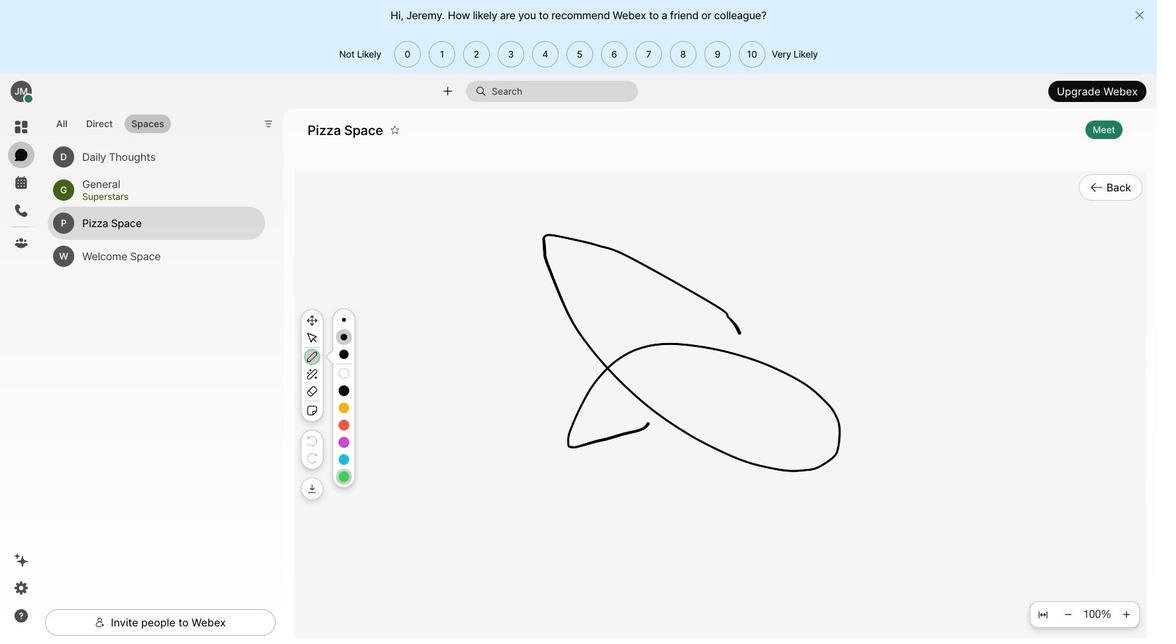 Task type: locate. For each thing, give the bounding box(es) containing it.
pizza space list item
[[48, 207, 265, 240]]

wrapper image
[[476, 86, 492, 97], [95, 618, 106, 629]]

help image
[[13, 609, 29, 625]]

welcome space list item
[[48, 240, 265, 273]]

close rating section image
[[1135, 10, 1145, 21]]

superstars element
[[82, 190, 249, 204]]

tab list
[[46, 107, 174, 137]]

1 horizontal spatial wrapper image
[[476, 86, 492, 97]]

navigation
[[0, 109, 42, 642]]

0 horizontal spatial wrapper image
[[95, 618, 106, 629]]

filter by image
[[264, 119, 274, 129]]

1 vertical spatial wrapper image
[[95, 618, 106, 629]]

daily thoughts list item
[[48, 141, 265, 174]]

add to favourites image
[[391, 119, 400, 141]]

connect people image
[[442, 85, 454, 98]]



Task type: describe. For each thing, give the bounding box(es) containing it.
teams, has no new notifications image
[[13, 235, 29, 251]]

settings image
[[13, 581, 29, 597]]

calls image
[[13, 203, 29, 219]]

webex tab list
[[8, 114, 34, 257]]

back image
[[1091, 181, 1104, 194]]

messaging, has no new notifications image
[[13, 147, 29, 163]]

how likely are you to recommend webex to a friend or colleague? score webex from 0 to 10, 0 is not likely and 10 is very likely. toolbar
[[390, 41, 766, 68]]

general list item
[[48, 174, 265, 207]]

wrapper image
[[24, 94, 33, 104]]

dashboard image
[[13, 119, 29, 135]]

what's new image
[[13, 553, 29, 569]]

0 vertical spatial wrapper image
[[476, 86, 492, 97]]

meetings image
[[13, 175, 29, 191]]



Task type: vqa. For each thing, say whether or not it's contained in the screenshot.
The Cancel_16 IMAGE
no



